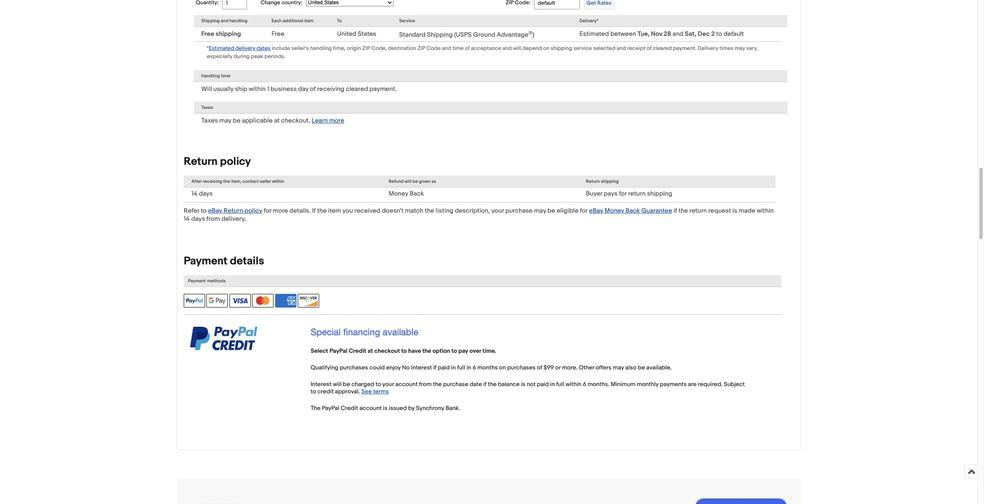 Task type: describe. For each thing, give the bounding box(es) containing it.
and down advantage
[[503, 45, 512, 52]]

free for free shipping
[[201, 30, 214, 38]]

item,
[[231, 179, 242, 184]]

after receiving the item, contact seller within
[[191, 179, 284, 184]]

to left the pay
[[452, 348, 457, 355]]

dates
[[257, 45, 271, 52]]

your inside interest will be charged to your account from the purchase date if the balance is not paid in full within 6 months. minimum monthly payments are required. subject to credit approval.
[[382, 381, 394, 388]]

shipping up guarantee
[[647, 190, 672, 198]]

buyer pays for return shipping
[[586, 190, 672, 198]]

the
[[311, 405, 321, 412]]

0 vertical spatial return
[[628, 190, 646, 198]]

as
[[432, 179, 436, 184]]

visa image
[[229, 294, 251, 308]]

day
[[298, 85, 309, 93]]

pays
[[604, 190, 618, 198]]

learn more link
[[312, 117, 345, 125]]

and down between at the top of the page
[[617, 45, 626, 52]]

1 vertical spatial policy
[[244, 207, 262, 215]]

0 vertical spatial days
[[199, 190, 213, 198]]

shipping and handling
[[201, 18, 247, 23]]

service
[[399, 18, 415, 23]]

made
[[739, 207, 756, 215]]

refer to ebay return policy for more details. if the item you received doesn't match the listing description, your purchase may be eligible for ebay money back guarantee
[[184, 207, 672, 215]]

1 horizontal spatial in
[[467, 364, 471, 372]]

match
[[405, 207, 423, 215]]

bank.
[[446, 405, 461, 412]]

time.
[[483, 348, 496, 355]]

within inside interest will be charged to your account from the purchase date if the balance is not paid in full within 6 months. minimum monthly payments are required. subject to credit approval.
[[566, 381, 582, 388]]

1 horizontal spatial your
[[492, 207, 504, 215]]

2 horizontal spatial for
[[619, 190, 627, 198]]

by
[[408, 405, 415, 412]]

paypal image
[[184, 294, 205, 308]]

will inside include seller's handling time, origin zip code, destination zip code and time of acceptance and will depend on shipping service selected and receipt of cleared payment. delivery times may vary, especially during peak periods.
[[513, 45, 521, 52]]

of right receipt
[[647, 45, 652, 52]]

ship
[[235, 85, 247, 93]]

doesn't
[[382, 207, 404, 215]]

standard shipping (usps ground advantage ® )
[[399, 30, 535, 39]]

more.
[[562, 364, 578, 372]]

the left listing
[[425, 207, 434, 215]]

discover image
[[298, 294, 319, 308]]

united states
[[337, 30, 376, 38]]

pay
[[458, 348, 468, 355]]

from inside interest will be charged to your account from the purchase date if the balance is not paid in full within 6 months. minimum monthly payments are required. subject to credit approval.
[[419, 381, 432, 388]]

months.
[[588, 381, 610, 388]]

after
[[191, 179, 202, 184]]

include
[[272, 45, 290, 52]]

synchrony
[[416, 405, 444, 412]]

0 vertical spatial purchase
[[506, 207, 533, 215]]

1 vertical spatial if
[[433, 364, 437, 372]]

between
[[611, 30, 636, 38]]

time,
[[333, 45, 346, 52]]

return for return shipping
[[586, 179, 600, 184]]

will
[[201, 85, 212, 93]]

full inside interest will be charged to your account from the purchase date if the balance is not paid in full within 6 months. minimum monthly payments are required. subject to credit approval.
[[556, 381, 565, 388]]

will usually ship within 1 business day of receiving cleared payment.
[[201, 85, 397, 93]]

checkout.
[[281, 117, 310, 125]]

charged
[[352, 381, 374, 388]]

minimum
[[611, 381, 636, 388]]

refund will be given as
[[389, 179, 436, 184]]

if the return request is made within 14 days from delivery.
[[184, 207, 774, 223]]

0 horizontal spatial shipping
[[201, 18, 220, 23]]

paypal for select
[[330, 348, 348, 355]]

on inside include seller's handling time, origin zip code, destination zip code and time of acceptance and will depend on shipping service selected and receipt of cleared payment. delivery times may vary, especially during peak periods.
[[543, 45, 550, 52]]

to left credit
[[311, 388, 316, 395]]

1 horizontal spatial back
[[626, 207, 640, 215]]

of down standard shipping (usps ground advantage ® )
[[465, 45, 470, 52]]

to right refer
[[201, 207, 207, 215]]

purchase inside interest will be charged to your account from the purchase date if the balance is not paid in full within 6 months. minimum monthly payments are required. subject to credit approval.
[[443, 381, 469, 388]]

the right date
[[488, 381, 497, 388]]

to right see
[[376, 381, 381, 388]]

1 horizontal spatial 14
[[191, 190, 198, 198]]

within inside the if the return request is made within 14 days from delivery.
[[757, 207, 774, 215]]

1 vertical spatial money
[[605, 207, 624, 215]]

american express image
[[275, 294, 296, 308]]

states
[[358, 30, 376, 38]]

* estimated delivery dates
[[207, 45, 271, 52]]

1 vertical spatial item
[[328, 207, 341, 215]]

will for to
[[333, 381, 342, 388]]

1 horizontal spatial estimated
[[580, 30, 609, 38]]

not
[[527, 381, 536, 388]]

required.
[[698, 381, 723, 388]]

the paypal credit account is issued by synchrony bank.
[[311, 405, 461, 412]]

0 horizontal spatial in
[[451, 364, 456, 372]]

selected
[[593, 45, 616, 52]]

within left 1
[[249, 85, 266, 93]]

details
[[230, 255, 264, 268]]

subject
[[724, 381, 745, 388]]

checkout
[[374, 348, 400, 355]]

balance
[[498, 381, 520, 388]]

over
[[470, 348, 481, 355]]

of left $99
[[537, 364, 542, 372]]

0 horizontal spatial 6
[[473, 364, 476, 372]]

from inside the if the return request is made within 14 days from delivery.
[[206, 215, 220, 223]]

monthly
[[637, 381, 659, 388]]

are
[[688, 381, 697, 388]]

taxes for taxes
[[201, 105, 213, 110]]

return for return policy
[[184, 155, 218, 168]]

0 horizontal spatial full
[[457, 364, 465, 372]]

google pay image
[[207, 294, 228, 308]]

1 vertical spatial receiving
[[203, 179, 222, 184]]

qualifying purchases could enjoy no interest if paid in full in 6 months on purchases of $99 or more. other offers may also be available.
[[311, 364, 672, 372]]

0 horizontal spatial payment.
[[370, 85, 397, 93]]

1 zip from the left
[[362, 45, 370, 52]]

if
[[312, 207, 316, 215]]

delivery*
[[580, 18, 599, 23]]

payment methods
[[188, 278, 226, 284]]

paypal for the
[[322, 405, 339, 412]]

paid inside interest will be charged to your account from the purchase date if the balance is not paid in full within 6 months. minimum monthly payments are required. subject to credit approval.
[[537, 381, 549, 388]]

ground
[[473, 30, 495, 39]]

credit
[[318, 388, 334, 395]]

applicable
[[242, 117, 273, 125]]

may down usually
[[219, 117, 231, 125]]

additional
[[283, 18, 303, 23]]

delivery.
[[221, 215, 246, 223]]

be for to
[[343, 381, 350, 388]]

14 days
[[191, 190, 213, 198]]

buyer
[[586, 190, 603, 198]]

taxes may be applicable at checkout. learn more
[[201, 117, 345, 125]]

1 vertical spatial account
[[360, 405, 382, 412]]

2 vertical spatial return
[[224, 207, 243, 215]]

1 horizontal spatial more
[[329, 117, 345, 125]]

0 horizontal spatial item
[[304, 18, 314, 23]]

especially
[[207, 53, 232, 60]]

0 horizontal spatial for
[[264, 207, 271, 215]]

1 purchases from the left
[[340, 364, 368, 372]]

may left the 'eligible'
[[534, 207, 546, 215]]

advantage
[[497, 30, 529, 39]]

estimated delivery dates link
[[209, 44, 271, 52]]

1 vertical spatial at
[[368, 348, 373, 355]]

each additional item
[[272, 18, 314, 23]]

28
[[664, 30, 671, 38]]

business
[[271, 85, 297, 93]]

see terms link
[[361, 388, 389, 395]]

payments
[[660, 381, 687, 388]]

methods
[[207, 278, 226, 284]]

approval.
[[335, 388, 360, 395]]

issued
[[389, 405, 407, 412]]

will for as
[[405, 179, 412, 184]]

other
[[579, 364, 594, 372]]

handling time
[[201, 73, 230, 79]]

shipping up "pays"
[[601, 179, 619, 184]]

be left the 'eligible'
[[548, 207, 555, 215]]

terms
[[373, 388, 389, 395]]

also
[[626, 364, 637, 372]]

available.
[[647, 364, 672, 372]]

2 zip from the left
[[418, 45, 425, 52]]

1 vertical spatial estimated
[[209, 45, 234, 52]]

have
[[408, 348, 421, 355]]

periods.
[[265, 53, 285, 60]]

$99
[[544, 364, 554, 372]]

the up synchrony
[[433, 381, 442, 388]]

2 ebay from the left
[[589, 207, 603, 215]]

payment for payment details
[[184, 255, 228, 268]]

payment for payment methods
[[188, 278, 206, 284]]



Task type: locate. For each thing, give the bounding box(es) containing it.
1 horizontal spatial return
[[224, 207, 243, 215]]

at
[[274, 117, 280, 125], [368, 348, 373, 355]]

1 vertical spatial will
[[405, 179, 412, 184]]

free shipping
[[201, 30, 241, 38]]

2 taxes from the top
[[201, 117, 218, 125]]

1 horizontal spatial money
[[605, 207, 624, 215]]

free for free
[[272, 30, 285, 38]]

payment. down sat,
[[673, 45, 697, 52]]

handling
[[201, 73, 220, 79]]

0 horizontal spatial zip
[[362, 45, 370, 52]]

2 purchases from the left
[[507, 364, 536, 372]]

your down 'enjoy'
[[382, 381, 394, 388]]

if
[[674, 207, 677, 215], [433, 364, 437, 372], [483, 381, 487, 388]]

1 horizontal spatial is
[[521, 381, 526, 388]]

free down each
[[272, 30, 285, 38]]

purchases
[[340, 364, 368, 372], [507, 364, 536, 372]]

cleared down estimated between tue, nov 28 and sat, dec 2 to default
[[653, 45, 672, 52]]

1 horizontal spatial receiving
[[317, 85, 345, 93]]

payment up the payment methods
[[184, 255, 228, 268]]

refund
[[389, 179, 404, 184]]

in
[[451, 364, 456, 372], [467, 364, 471, 372], [550, 381, 555, 388]]

ebay return policy link
[[208, 207, 262, 215]]

back down refund will be given as
[[410, 190, 424, 198]]

money down "pays"
[[605, 207, 624, 215]]

days
[[199, 190, 213, 198], [191, 215, 205, 223]]

back down buyer pays for return shipping
[[626, 207, 640, 215]]

if inside interest will be charged to your account from the purchase date if the balance is not paid in full within 6 months. minimum monthly payments are required. subject to credit approval.
[[483, 381, 487, 388]]

time up usually
[[221, 73, 230, 79]]

0 vertical spatial credit
[[349, 348, 366, 355]]

cleared
[[653, 45, 672, 52], [346, 85, 368, 93]]

if down option
[[433, 364, 437, 372]]

to left have
[[401, 348, 407, 355]]

include seller's handling time, origin zip code, destination zip code and time of acceptance and will depend on shipping service selected and receipt of cleared payment. delivery times may vary, especially during peak periods.
[[207, 45, 758, 60]]

special financing available
[[311, 327, 418, 338]]

1 horizontal spatial 6
[[583, 381, 587, 388]]

account inside interest will be charged to your account from the purchase date if the balance is not paid in full within 6 months. minimum monthly payments are required. subject to credit approval.
[[395, 381, 418, 388]]

more left details.
[[273, 207, 288, 215]]

0 vertical spatial money
[[389, 190, 408, 198]]

estimated between tue, nov 28 and sat, dec 2 to default
[[580, 30, 744, 38]]

listing
[[436, 207, 454, 215]]

handling left time,
[[310, 45, 332, 52]]

estimated down delivery*
[[580, 30, 609, 38]]

2 free from the left
[[272, 30, 285, 38]]

the inside the if the return request is made within 14 days from delivery.
[[679, 207, 688, 215]]

may left also
[[613, 364, 624, 372]]

taxes for taxes may be applicable at checkout. learn more
[[201, 117, 218, 125]]

1 vertical spatial from
[[419, 381, 432, 388]]

financing
[[343, 327, 380, 338]]

within
[[249, 85, 266, 93], [272, 179, 284, 184], [757, 207, 774, 215], [566, 381, 582, 388]]

purchases up charged
[[340, 364, 368, 372]]

item right additional
[[304, 18, 314, 23]]

1 vertical spatial 6
[[583, 381, 587, 388]]

and
[[221, 18, 228, 23], [673, 30, 684, 38], [442, 45, 451, 52], [503, 45, 512, 52], [617, 45, 626, 52]]

receipt
[[627, 45, 646, 52]]

on right the depend at the top right of the page
[[543, 45, 550, 52]]

default
[[724, 30, 744, 38]]

during
[[234, 53, 250, 60]]

within down more.
[[566, 381, 582, 388]]

if inside the if the return request is made within 14 days from delivery.
[[674, 207, 677, 215]]

0 vertical spatial full
[[457, 364, 465, 372]]

shipping
[[216, 30, 241, 38], [551, 45, 572, 52], [601, 179, 619, 184], [647, 190, 672, 198]]

master card image
[[252, 294, 274, 308]]

time
[[453, 45, 464, 52], [221, 73, 230, 79]]

destination
[[388, 45, 416, 52]]

0 horizontal spatial 14
[[184, 215, 190, 223]]

1 vertical spatial 14
[[184, 215, 190, 223]]

0 horizontal spatial your
[[382, 381, 394, 388]]

time down the (usps
[[453, 45, 464, 52]]

estimated up especially
[[209, 45, 234, 52]]

in down the pay
[[467, 364, 471, 372]]

handling for seller's
[[310, 45, 332, 52]]

of right day
[[310, 85, 316, 93]]

1 horizontal spatial free
[[272, 30, 285, 38]]

1 horizontal spatial full
[[556, 381, 565, 388]]

shipping
[[201, 18, 220, 23], [427, 30, 453, 39]]

at left "checkout"
[[368, 348, 373, 355]]

0 horizontal spatial receiving
[[203, 179, 222, 184]]

be right also
[[638, 364, 645, 372]]

purchases up not
[[507, 364, 536, 372]]

policy up 'item,'
[[220, 155, 251, 168]]

0 horizontal spatial back
[[410, 190, 424, 198]]

2 vertical spatial will
[[333, 381, 342, 388]]

2 vertical spatial is
[[383, 405, 388, 412]]

your right description,
[[492, 207, 504, 215]]

within right "seller"
[[272, 179, 284, 184]]

interest inside interest will be charged to your account from the purchase date if the balance is not paid in full within 6 months. minimum monthly payments are required. subject to credit approval.
[[311, 381, 332, 388]]

months
[[478, 364, 498, 372]]

Quantity: text field
[[222, 0, 247, 9]]

1 horizontal spatial shipping
[[427, 30, 453, 39]]

1 vertical spatial your
[[382, 381, 394, 388]]

2 horizontal spatial in
[[550, 381, 555, 388]]

delivery
[[235, 45, 255, 52]]

1 horizontal spatial cleared
[[653, 45, 672, 52]]

1 ebay from the left
[[208, 207, 222, 215]]

the right if
[[317, 207, 327, 215]]

1 vertical spatial time
[[221, 73, 230, 79]]

payment.
[[673, 45, 697, 52], [370, 85, 397, 93]]

be for as
[[413, 179, 418, 184]]

received
[[355, 207, 381, 215]]

payment. inside include seller's handling time, origin zip code, destination zip code and time of acceptance and will depend on shipping service selected and receipt of cleared payment. delivery times may vary, especially during peak periods.
[[673, 45, 697, 52]]

time inside include seller's handling time, origin zip code, destination zip code and time of acceptance and will depend on shipping service selected and receipt of cleared payment. delivery times may vary, especially during peak periods.
[[453, 45, 464, 52]]

be left charged
[[343, 381, 350, 388]]

for right "pays"
[[619, 190, 627, 198]]

0 vertical spatial payment
[[184, 255, 228, 268]]

0 vertical spatial account
[[395, 381, 418, 388]]

credit for at
[[349, 348, 366, 355]]

1 horizontal spatial item
[[328, 207, 341, 215]]

code
[[427, 45, 441, 52]]

0 vertical spatial paypal
[[330, 348, 348, 355]]

2 horizontal spatial if
[[674, 207, 677, 215]]

money down refund
[[389, 190, 408, 198]]

0 vertical spatial handling
[[230, 18, 247, 23]]

0 vertical spatial 14
[[191, 190, 198, 198]]

be left given
[[413, 179, 418, 184]]

and right code
[[442, 45, 451, 52]]

the left 'item,'
[[223, 179, 230, 184]]

shipping down shipping and handling
[[216, 30, 241, 38]]

0 horizontal spatial cleared
[[346, 85, 368, 93]]

handling down quantity: text box
[[230, 18, 247, 23]]

if right date
[[483, 381, 487, 388]]

receiving right day
[[317, 85, 345, 93]]

qualifying
[[311, 364, 339, 372]]

will inside interest will be charged to your account from the purchase date if the balance is not paid in full within 6 months. minimum monthly payments are required. subject to credit approval.
[[333, 381, 342, 388]]

2 vertical spatial if
[[483, 381, 487, 388]]

1 vertical spatial paid
[[537, 381, 549, 388]]

given
[[419, 179, 431, 184]]

origin
[[347, 45, 361, 52]]

tue,
[[638, 30, 650, 38]]

available
[[383, 327, 418, 338]]

ebay down buyer
[[589, 207, 603, 215]]

to right 2
[[717, 30, 722, 38]]

shipping inside standard shipping (usps ground advantage ® )
[[427, 30, 453, 39]]

0 horizontal spatial at
[[274, 117, 280, 125]]

in inside interest will be charged to your account from the purchase date if the balance is not paid in full within 6 months. minimum monthly payments are required. subject to credit approval.
[[550, 381, 555, 388]]

0 vertical spatial taxes
[[201, 105, 213, 110]]

0 horizontal spatial on
[[499, 364, 506, 372]]

learn
[[312, 117, 328, 125]]

return up after
[[184, 155, 218, 168]]

1 horizontal spatial for
[[580, 207, 588, 215]]

will right refund
[[405, 179, 412, 184]]

for down "seller"
[[264, 207, 271, 215]]

and right the '28'
[[673, 30, 684, 38]]

0 horizontal spatial free
[[201, 30, 214, 38]]

zip
[[362, 45, 370, 52], [418, 45, 425, 52]]

1 vertical spatial is
[[521, 381, 526, 388]]

peak
[[251, 53, 263, 60]]

1 vertical spatial cleared
[[346, 85, 368, 93]]

payment. down code,
[[370, 85, 397, 93]]

full down the pay
[[457, 364, 465, 372]]

1
[[267, 85, 269, 93]]

0 horizontal spatial ebay
[[208, 207, 222, 215]]

interest right no
[[411, 364, 432, 372]]

code,
[[371, 45, 387, 52]]

select paypal credit at checkout to have the option to pay over time.
[[311, 348, 496, 355]]

1 horizontal spatial ebay
[[589, 207, 603, 215]]

1 horizontal spatial return
[[690, 207, 707, 215]]

may inside include seller's handling time, origin zip code, destination zip code and time of acceptance and will depend on shipping service selected and receipt of cleared payment. delivery times may vary, especially during peak periods.
[[735, 45, 745, 52]]

and up free shipping
[[221, 18, 228, 23]]

sat,
[[685, 30, 697, 38]]

free up *
[[201, 30, 214, 38]]

1 horizontal spatial account
[[395, 381, 418, 388]]

in down $99
[[550, 381, 555, 388]]

will
[[513, 45, 521, 52], [405, 179, 412, 184], [333, 381, 342, 388]]

1 vertical spatial credit
[[341, 405, 358, 412]]

refer
[[184, 207, 199, 215]]

the right have
[[422, 348, 431, 355]]

0 horizontal spatial more
[[273, 207, 288, 215]]

6
[[473, 364, 476, 372], [583, 381, 587, 388]]

0 horizontal spatial account
[[360, 405, 382, 412]]

on right months
[[499, 364, 506, 372]]

1 vertical spatial return
[[586, 179, 600, 184]]

1 vertical spatial on
[[499, 364, 506, 372]]

shipping inside include seller's handling time, origin zip code, destination zip code and time of acceptance and will depend on shipping service selected and receipt of cleared payment. delivery times may vary, especially during peak periods.
[[551, 45, 572, 52]]

account down see
[[360, 405, 382, 412]]

standard
[[399, 30, 426, 39]]

0 horizontal spatial paid
[[438, 364, 450, 372]]

for
[[619, 190, 627, 198], [264, 207, 271, 215], [580, 207, 588, 215]]

full down 'or'
[[556, 381, 565, 388]]

may
[[735, 45, 745, 52], [219, 117, 231, 125], [534, 207, 546, 215], [613, 364, 624, 372]]

0 horizontal spatial is
[[383, 405, 388, 412]]

0 horizontal spatial from
[[206, 215, 220, 223]]

0 horizontal spatial will
[[333, 381, 342, 388]]

from left delivery.
[[206, 215, 220, 223]]

is left issued
[[383, 405, 388, 412]]

0 horizontal spatial time
[[221, 73, 230, 79]]

0 vertical spatial 6
[[473, 364, 476, 372]]

credit for account
[[341, 405, 358, 412]]

0 vertical spatial your
[[492, 207, 504, 215]]

0 horizontal spatial return
[[628, 190, 646, 198]]

days down after
[[199, 190, 213, 198]]

1 free from the left
[[201, 30, 214, 38]]

will down advantage
[[513, 45, 521, 52]]

1 vertical spatial days
[[191, 215, 205, 223]]

is inside interest will be charged to your account from the purchase date if the balance is not paid in full within 6 months. minimum monthly payments are required. subject to credit approval.
[[521, 381, 526, 388]]

be inside interest will be charged to your account from the purchase date if the balance is not paid in full within 6 months. minimum monthly payments are required. subject to credit approval.
[[343, 381, 350, 388]]

is for special financing available
[[383, 405, 388, 412]]

paid down option
[[438, 364, 450, 372]]

purchase
[[506, 207, 533, 215], [443, 381, 469, 388]]

credit down approval.
[[341, 405, 358, 412]]

zip left code
[[418, 45, 425, 52]]

shipping left service
[[551, 45, 572, 52]]

nov
[[651, 30, 663, 38]]

0 horizontal spatial interest
[[311, 381, 332, 388]]

0 horizontal spatial estimated
[[209, 45, 234, 52]]

1 horizontal spatial if
[[483, 381, 487, 388]]

is
[[733, 207, 738, 215], [521, 381, 526, 388], [383, 405, 388, 412]]

1 vertical spatial paypal
[[322, 405, 339, 412]]

1 vertical spatial back
[[626, 207, 640, 215]]

1 taxes from the top
[[201, 105, 213, 110]]

0 vertical spatial shipping
[[201, 18, 220, 23]]

return inside the if the return request is made within 14 days from delivery.
[[690, 207, 707, 215]]

1 vertical spatial shipping
[[427, 30, 453, 39]]

2 horizontal spatial will
[[513, 45, 521, 52]]

handling for and
[[230, 18, 247, 23]]

0 vertical spatial paid
[[438, 364, 450, 372]]

is for refer to
[[733, 207, 738, 215]]

payment left methods
[[188, 278, 206, 284]]

paypal right select
[[330, 348, 348, 355]]

return down 'item,'
[[224, 207, 243, 215]]

money back
[[389, 190, 424, 198]]

item left you
[[328, 207, 341, 215]]

service
[[574, 45, 592, 52]]

0 vertical spatial policy
[[220, 155, 251, 168]]

1 vertical spatial purchase
[[443, 381, 469, 388]]

acceptance
[[471, 45, 501, 52]]

usually
[[214, 85, 234, 93]]

at left checkout.
[[274, 117, 280, 125]]

1 horizontal spatial on
[[543, 45, 550, 52]]

shipping up free shipping
[[201, 18, 220, 23]]

ZIP Code: text field
[[534, 0, 580, 9]]

paid right not
[[537, 381, 549, 388]]

(usps
[[454, 30, 472, 39]]

account
[[395, 381, 418, 388], [360, 405, 382, 412]]

0 vertical spatial at
[[274, 117, 280, 125]]

paypal
[[330, 348, 348, 355], [322, 405, 339, 412]]

eligible
[[557, 207, 579, 215]]

return shipping
[[586, 179, 619, 184]]

be for at
[[233, 117, 241, 125]]

policy down 'contact' on the top left
[[244, 207, 262, 215]]

in left months
[[451, 364, 456, 372]]

*
[[207, 45, 209, 52]]

be left applicable
[[233, 117, 241, 125]]

0 vertical spatial more
[[329, 117, 345, 125]]

0 vertical spatial if
[[674, 207, 677, 215]]

vary,
[[747, 45, 758, 52]]

0 vertical spatial time
[[453, 45, 464, 52]]

credit down financing at the bottom of page
[[349, 348, 366, 355]]

1 vertical spatial more
[[273, 207, 288, 215]]

return policy
[[184, 155, 251, 168]]

each
[[272, 18, 282, 23]]

0 horizontal spatial return
[[184, 155, 218, 168]]

offers
[[596, 364, 612, 372]]

return up buyer
[[586, 179, 600, 184]]

days inside the if the return request is made within 14 days from delivery.
[[191, 215, 205, 223]]

is left not
[[521, 381, 526, 388]]

1 vertical spatial handling
[[310, 45, 332, 52]]

1 horizontal spatial interest
[[411, 364, 432, 372]]

return up ebay money back guarantee link
[[628, 190, 646, 198]]

estimated
[[580, 30, 609, 38], [209, 45, 234, 52]]

from up synchrony
[[419, 381, 432, 388]]

14 inside the if the return request is made within 14 days from delivery.
[[184, 215, 190, 223]]

1 horizontal spatial at
[[368, 348, 373, 355]]

payment details
[[184, 255, 264, 268]]

will down qualifying at left bottom
[[333, 381, 342, 388]]

cleared inside include seller's handling time, origin zip code, destination zip code and time of acceptance and will depend on shipping service selected and receipt of cleared payment. delivery times may vary, especially during peak periods.
[[653, 45, 672, 52]]

seller
[[260, 179, 271, 184]]

within right made
[[757, 207, 774, 215]]

to
[[717, 30, 722, 38], [201, 207, 207, 215], [401, 348, 407, 355], [452, 348, 457, 355], [376, 381, 381, 388], [311, 388, 316, 395]]

select
[[311, 348, 328, 355]]

6 inside interest will be charged to your account from the purchase date if the balance is not paid in full within 6 months. minimum monthly payments are required. subject to credit approval.
[[583, 381, 587, 388]]

1 horizontal spatial payment.
[[673, 45, 697, 52]]

handling inside include seller's handling time, origin zip code, destination zip code and time of acceptance and will depend on shipping service selected and receipt of cleared payment. delivery times may vary, especially during peak periods.
[[310, 45, 332, 52]]

6 left months
[[473, 364, 476, 372]]

is inside the if the return request is made within 14 days from delivery.
[[733, 207, 738, 215]]

interest down qualifying at left bottom
[[311, 381, 332, 388]]

2 horizontal spatial return
[[586, 179, 600, 184]]

may left vary,
[[735, 45, 745, 52]]

zip right origin
[[362, 45, 370, 52]]



Task type: vqa. For each thing, say whether or not it's contained in the screenshot.
& within Account "navigation"
no



